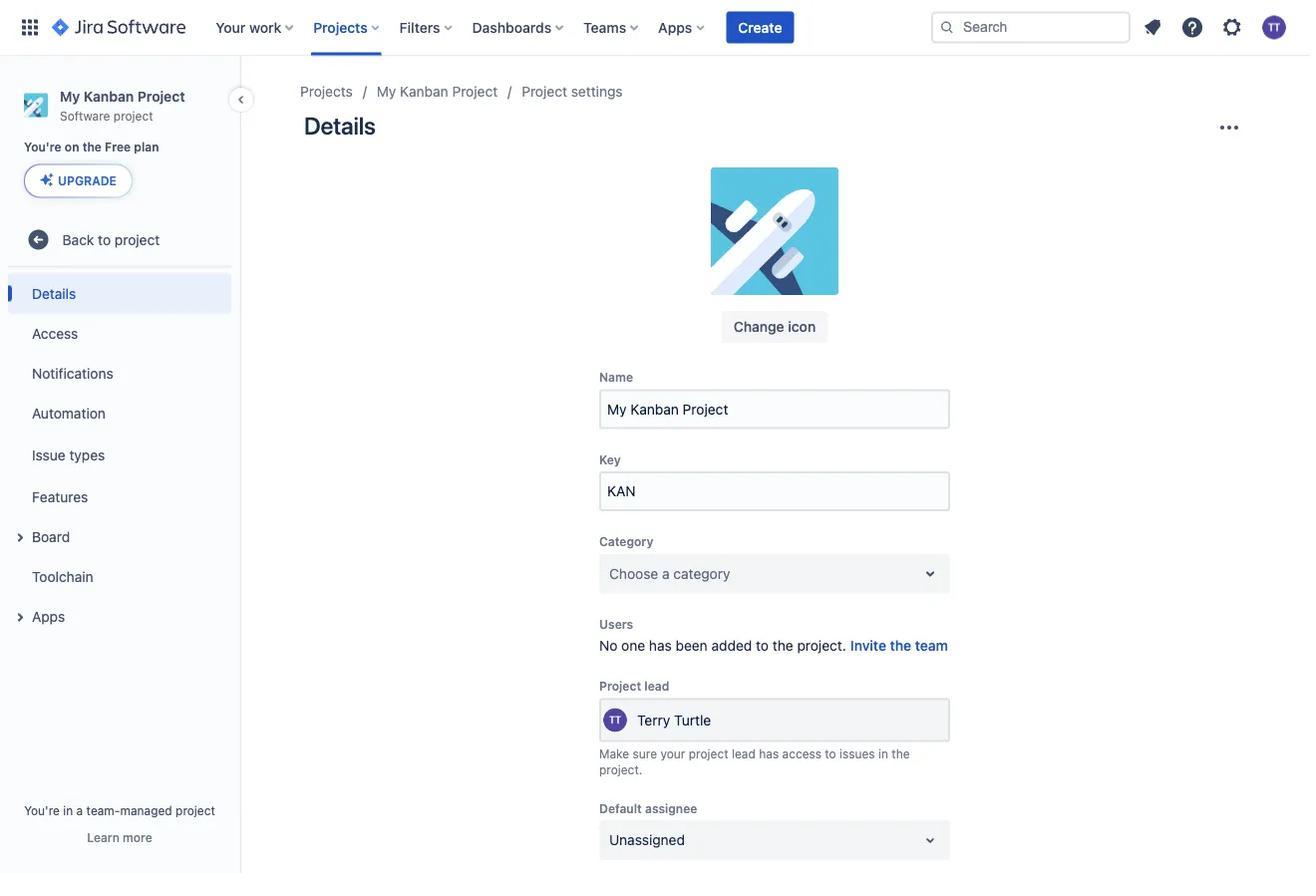 Task type: describe. For each thing, give the bounding box(es) containing it.
to inside users no one has been added to the project. invite the team
[[756, 638, 769, 654]]

category
[[674, 566, 731, 582]]

make sure your project lead has access to issues in the project.
[[600, 748, 910, 778]]

category
[[600, 535, 654, 549]]

choose
[[610, 566, 659, 582]]

notifications link
[[8, 354, 231, 393]]

no
[[600, 638, 618, 654]]

toolchain
[[32, 569, 93, 585]]

automation link
[[8, 393, 231, 433]]

my for my kanban project software project
[[60, 88, 80, 104]]

my kanban project link
[[377, 80, 498, 104]]

learn more button
[[87, 830, 152, 846]]

projects for projects link
[[300, 83, 353, 100]]

icon
[[789, 319, 816, 335]]

0 horizontal spatial to
[[98, 231, 111, 248]]

invite the team button
[[851, 636, 949, 656]]

project up terry turtle icon
[[600, 680, 642, 694]]

0 vertical spatial lead
[[645, 680, 670, 694]]

features link
[[8, 477, 231, 517]]

create
[[739, 19, 783, 35]]

issue types
[[32, 447, 105, 463]]

Default assignee text field
[[610, 831, 613, 851]]

upgrade
[[58, 174, 117, 188]]

lead inside make sure your project lead has access to issues in the project.
[[732, 748, 756, 762]]

banner containing your work
[[0, 0, 1311, 56]]

open image
[[919, 829, 943, 853]]

more
[[123, 831, 152, 845]]

my for my kanban project
[[377, 83, 396, 100]]

projects link
[[300, 80, 353, 104]]

expand image for apps
[[8, 606, 32, 630]]

project right managed at the left of the page
[[176, 804, 215, 818]]

toolchain link
[[8, 557, 231, 597]]

the inside make sure your project lead has access to issues in the project.
[[892, 748, 910, 762]]

issue types link
[[8, 433, 231, 477]]

back
[[62, 231, 94, 248]]

the right added on the right bottom of page
[[773, 638, 794, 654]]

teams
[[584, 19, 627, 35]]

features
[[32, 489, 88, 505]]

change
[[734, 319, 785, 335]]

you're for you're in a team-managed project
[[24, 804, 60, 818]]

plan
[[134, 140, 159, 154]]

group containing details
[[8, 268, 231, 643]]

access
[[32, 325, 78, 342]]

upgrade button
[[25, 165, 132, 197]]

projects for projects popup button
[[314, 19, 368, 35]]

automation
[[32, 405, 106, 421]]

project lead
[[600, 680, 670, 694]]

my kanban project software project
[[60, 88, 185, 123]]

learn
[[87, 831, 120, 845]]

board button
[[8, 517, 231, 557]]

turtle
[[674, 713, 712, 729]]

change icon
[[734, 319, 816, 335]]

the right on
[[83, 140, 102, 154]]

assignee
[[645, 802, 698, 816]]

Name field
[[602, 392, 949, 427]]

in inside make sure your project lead has access to issues in the project.
[[879, 748, 889, 762]]

terry
[[638, 713, 671, 729]]

to inside make sure your project lead has access to issues in the project.
[[825, 748, 837, 762]]

dashboards
[[472, 19, 552, 35]]

sure
[[633, 748, 658, 762]]

dashboards button
[[466, 11, 572, 43]]

your profile and settings image
[[1263, 15, 1287, 39]]

project. inside users no one has been added to the project. invite the team
[[798, 638, 847, 654]]

users
[[600, 618, 634, 631]]

more image
[[1218, 116, 1242, 140]]

managed
[[120, 804, 172, 818]]

board
[[32, 529, 70, 545]]

settings
[[571, 83, 623, 100]]

project. inside make sure your project lead has access to issues in the project.
[[600, 764, 643, 778]]

Category text field
[[610, 564, 613, 584]]

kanban for my kanban project software project
[[84, 88, 134, 104]]

you're for you're on the free plan
[[24, 140, 62, 154]]



Task type: vqa. For each thing, say whether or not it's contained in the screenshot.
a
yes



Task type: locate. For each thing, give the bounding box(es) containing it.
been
[[676, 638, 708, 654]]

0 vertical spatial in
[[879, 748, 889, 762]]

1 vertical spatial apps
[[32, 609, 65, 625]]

settings image
[[1221, 15, 1245, 39]]

my right projects link
[[377, 83, 396, 100]]

added
[[712, 638, 753, 654]]

open image
[[919, 562, 943, 586]]

apps button
[[653, 11, 713, 43]]

apps down toolchain
[[32, 609, 65, 625]]

team-
[[86, 804, 120, 818]]

has
[[649, 638, 672, 654], [759, 748, 779, 762]]

your
[[661, 748, 686, 762]]

apps inside apps dropdown button
[[659, 19, 693, 35]]

a
[[662, 566, 670, 582], [76, 804, 83, 818]]

Key field
[[602, 474, 949, 510]]

my inside my kanban project software project
[[60, 88, 80, 104]]

has inside make sure your project lead has access to issues in the project.
[[759, 748, 779, 762]]

filters
[[400, 19, 441, 35]]

notifications image
[[1141, 15, 1165, 39]]

1 horizontal spatial in
[[879, 748, 889, 762]]

filters button
[[394, 11, 461, 43]]

details link
[[8, 274, 231, 314]]

1 vertical spatial in
[[63, 804, 73, 818]]

project right your
[[689, 748, 729, 762]]

projects down projects popup button
[[300, 83, 353, 100]]

kanban up 'software'
[[84, 88, 134, 104]]

you're left on
[[24, 140, 62, 154]]

1 horizontal spatial details
[[304, 112, 376, 140]]

software
[[60, 109, 110, 123]]

details inside 'link'
[[32, 285, 76, 302]]

project inside my kanban project software project
[[137, 88, 185, 104]]

has left access
[[759, 748, 779, 762]]

lead
[[645, 680, 670, 694], [732, 748, 756, 762]]

project
[[114, 109, 153, 123], [115, 231, 160, 248], [689, 748, 729, 762], [176, 804, 215, 818]]

0 horizontal spatial my
[[60, 88, 80, 104]]

project. left invite
[[798, 638, 847, 654]]

1 horizontal spatial apps
[[659, 19, 693, 35]]

0 vertical spatial apps
[[659, 19, 693, 35]]

project. down make
[[600, 764, 643, 778]]

you're left team-
[[24, 804, 60, 818]]

1 horizontal spatial my
[[377, 83, 396, 100]]

project settings link
[[522, 80, 623, 104]]

0 vertical spatial a
[[662, 566, 670, 582]]

project up plan in the top left of the page
[[114, 109, 153, 123]]

users no one has been added to the project. invite the team
[[600, 618, 949, 654]]

1 horizontal spatial project.
[[798, 638, 847, 654]]

access link
[[8, 314, 231, 354]]

1 horizontal spatial to
[[756, 638, 769, 654]]

types
[[69, 447, 105, 463]]

0 horizontal spatial lead
[[645, 680, 670, 694]]

issue
[[32, 447, 66, 463]]

0 horizontal spatial in
[[63, 804, 73, 818]]

project up details 'link'
[[115, 231, 160, 248]]

project settings
[[522, 83, 623, 100]]

change icon button
[[722, 311, 828, 343]]

terry turtle
[[638, 713, 712, 729]]

1 expand image from the top
[[8, 526, 32, 550]]

2 vertical spatial to
[[825, 748, 837, 762]]

0 vertical spatial expand image
[[8, 526, 32, 550]]

1 vertical spatial details
[[32, 285, 76, 302]]

0 horizontal spatial kanban
[[84, 88, 134, 104]]

in
[[879, 748, 889, 762], [63, 804, 73, 818]]

0 horizontal spatial details
[[32, 285, 76, 302]]

project inside make sure your project lead has access to issues in the project.
[[689, 748, 729, 762]]

create button
[[727, 11, 795, 43]]

apps
[[659, 19, 693, 35], [32, 609, 65, 625]]

terry turtle image
[[604, 709, 628, 733]]

0 vertical spatial has
[[649, 638, 672, 654]]

my
[[377, 83, 396, 100], [60, 88, 80, 104]]

2 horizontal spatial to
[[825, 748, 837, 762]]

kanban for my kanban project
[[400, 83, 449, 100]]

details up access
[[32, 285, 76, 302]]

name
[[600, 371, 634, 385]]

one
[[622, 638, 646, 654]]

your
[[216, 19, 246, 35]]

back to project link
[[8, 220, 231, 260]]

1 vertical spatial you're
[[24, 804, 60, 818]]

default
[[600, 802, 642, 816]]

projects button
[[308, 11, 388, 43]]

lead up terry
[[645, 680, 670, 694]]

0 vertical spatial you're
[[24, 140, 62, 154]]

to
[[98, 231, 111, 248], [756, 638, 769, 654], [825, 748, 837, 762]]

back to project
[[62, 231, 160, 248]]

expand image down the features
[[8, 526, 32, 550]]

the left 'team'
[[891, 638, 912, 654]]

search image
[[940, 19, 956, 35]]

1 horizontal spatial a
[[662, 566, 670, 582]]

in left team-
[[63, 804, 73, 818]]

your work button
[[210, 11, 302, 43]]

1 vertical spatial project.
[[600, 764, 643, 778]]

my up 'software'
[[60, 88, 80, 104]]

1 horizontal spatial kanban
[[400, 83, 449, 100]]

project up plan in the top left of the page
[[137, 88, 185, 104]]

users element
[[600, 636, 951, 656]]

default assignee
[[600, 802, 698, 816]]

1 vertical spatial a
[[76, 804, 83, 818]]

teams button
[[578, 11, 647, 43]]

you're in a team-managed project
[[24, 804, 215, 818]]

you're on the free plan
[[24, 140, 159, 154]]

project inside my kanban project software project
[[114, 109, 153, 123]]

group
[[8, 268, 231, 643]]

kanban inside my kanban project software project
[[84, 88, 134, 104]]

projects up projects link
[[314, 19, 368, 35]]

0 horizontal spatial project.
[[600, 764, 643, 778]]

key
[[600, 453, 621, 467]]

free
[[105, 140, 131, 154]]

1 vertical spatial projects
[[300, 83, 353, 100]]

project left settings
[[522, 83, 568, 100]]

to left issues
[[825, 748, 837, 762]]

1 horizontal spatial has
[[759, 748, 779, 762]]

to right back
[[98, 231, 111, 248]]

apps button
[[8, 597, 231, 637]]

1 vertical spatial to
[[756, 638, 769, 654]]

my kanban project
[[377, 83, 498, 100]]

the
[[83, 140, 102, 154], [773, 638, 794, 654], [891, 638, 912, 654], [892, 748, 910, 762]]

projects
[[314, 19, 368, 35], [300, 83, 353, 100]]

jira software image
[[52, 15, 186, 39], [52, 15, 186, 39]]

make
[[600, 748, 630, 762]]

a right 'choose'
[[662, 566, 670, 582]]

kanban down the filters popup button
[[400, 83, 449, 100]]

has inside users no one has been added to the project. invite the team
[[649, 638, 672, 654]]

the right issues
[[892, 748, 910, 762]]

in right issues
[[879, 748, 889, 762]]

expand image inside apps button
[[8, 606, 32, 630]]

choose a category
[[610, 566, 731, 582]]

project down primary element
[[452, 83, 498, 100]]

learn more
[[87, 831, 152, 845]]

project
[[452, 83, 498, 100], [522, 83, 568, 100], [137, 88, 185, 104], [600, 680, 642, 694]]

1 horizontal spatial lead
[[732, 748, 756, 762]]

to right added on the right bottom of page
[[756, 638, 769, 654]]

you're
[[24, 140, 62, 154], [24, 804, 60, 818]]

expand image inside board button
[[8, 526, 32, 550]]

expand image
[[8, 526, 32, 550], [8, 606, 32, 630]]

banner
[[0, 0, 1311, 56]]

0 vertical spatial project.
[[798, 638, 847, 654]]

0 vertical spatial projects
[[314, 19, 368, 35]]

access
[[783, 748, 822, 762]]

0 horizontal spatial apps
[[32, 609, 65, 625]]

unassigned
[[610, 833, 685, 849]]

your work
[[216, 19, 282, 35]]

2 you're from the top
[[24, 804, 60, 818]]

2 expand image from the top
[[8, 606, 32, 630]]

has right one
[[649, 638, 672, 654]]

details down projects link
[[304, 112, 376, 140]]

team
[[916, 638, 949, 654]]

project.
[[798, 638, 847, 654], [600, 764, 643, 778]]

project inside back to project link
[[115, 231, 160, 248]]

1 vertical spatial has
[[759, 748, 779, 762]]

1 vertical spatial expand image
[[8, 606, 32, 630]]

kanban
[[400, 83, 449, 100], [84, 88, 134, 104]]

apps right teams dropdown button
[[659, 19, 693, 35]]

lead left access
[[732, 748, 756, 762]]

project avatar image
[[711, 168, 839, 295]]

expand image down toolchain
[[8, 606, 32, 630]]

0 horizontal spatial has
[[649, 638, 672, 654]]

projects inside popup button
[[314, 19, 368, 35]]

0 vertical spatial details
[[304, 112, 376, 140]]

appswitcher icon image
[[18, 15, 42, 39]]

expand image for board
[[8, 526, 32, 550]]

1 you're from the top
[[24, 140, 62, 154]]

primary element
[[12, 0, 932, 55]]

on
[[65, 140, 79, 154]]

notifications
[[32, 365, 113, 382]]

invite
[[851, 638, 887, 654]]

Search field
[[932, 11, 1131, 43]]

0 vertical spatial to
[[98, 231, 111, 248]]

help image
[[1181, 15, 1205, 39]]

work
[[249, 19, 282, 35]]

apps inside apps button
[[32, 609, 65, 625]]

0 horizontal spatial a
[[76, 804, 83, 818]]

1 vertical spatial lead
[[732, 748, 756, 762]]

issues
[[840, 748, 876, 762]]

a left team-
[[76, 804, 83, 818]]



